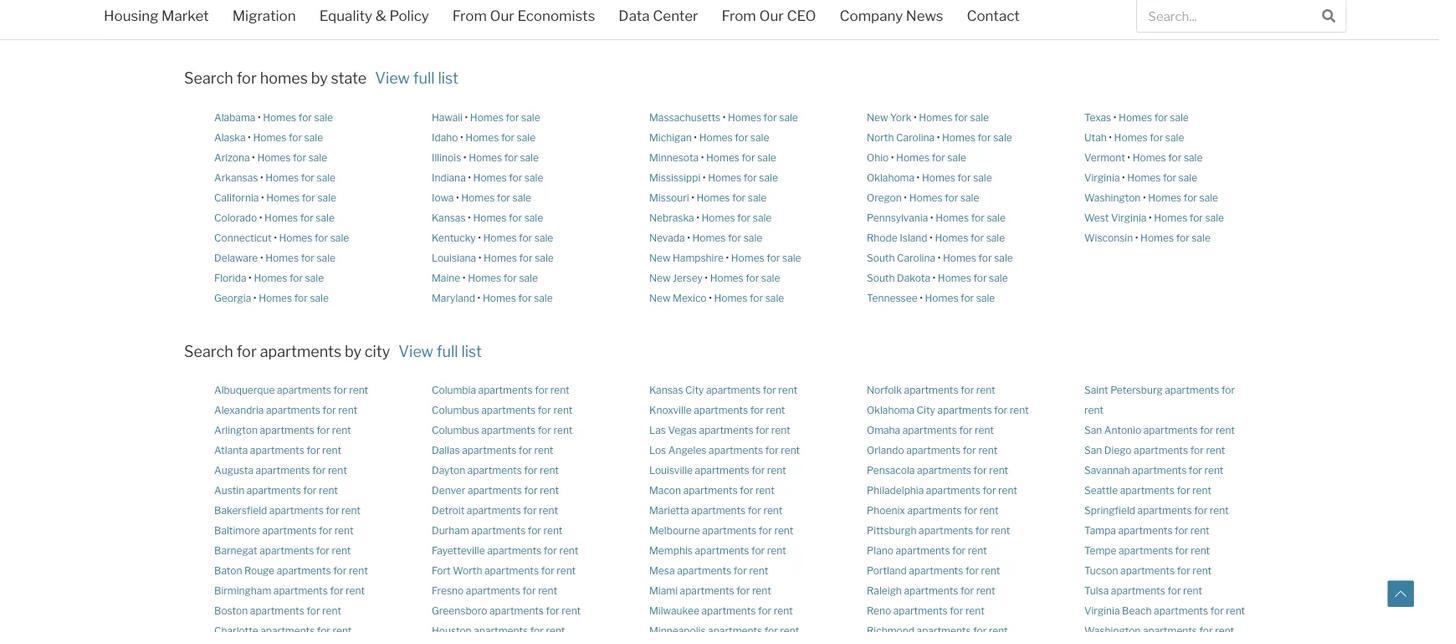Task type: locate. For each thing, give the bounding box(es) containing it.
0 vertical spatial full
[[413, 69, 435, 87]]

florida
[[214, 272, 246, 284]]

2 oklahoma from the top
[[867, 405, 915, 417]]

0 vertical spatial by
[[311, 69, 328, 87]]

pensacola apartments for rent link
[[867, 465, 1009, 477]]

rhode island link
[[867, 232, 928, 244]]

homes for sale link for massachusetts
[[728, 111, 798, 123]]

homes for sale link for oklahoma
[[922, 171, 992, 184]]

homes for sale link for virginia
[[1128, 171, 1198, 184]]

wisconsin link
[[1085, 232, 1133, 244]]

oklahoma
[[867, 171, 915, 184], [867, 405, 915, 417]]

tucson
[[1085, 565, 1118, 578]]

0 vertical spatial view
[[375, 69, 410, 87]]

seattle
[[1085, 485, 1118, 497]]

• right arkansas link
[[260, 171, 263, 184]]

alaska link
[[214, 131, 246, 143]]

new up new mexico link
[[649, 272, 671, 284]]

5 estate from the left
[[1158, 18, 1188, 31]]

homes for sale link for texas
[[1119, 111, 1189, 123]]

apartments down melbourne apartments for rent link
[[695, 545, 749, 557]]

None search field
[[1136, 0, 1347, 33]]

• down "dakota"
[[920, 292, 923, 304]]

0 horizontal spatial city
[[685, 385, 704, 397]]

• down massachusetts
[[694, 131, 697, 143]]

view full list link up columbia
[[399, 343, 482, 361]]

city
[[365, 343, 390, 361]]

homes for sale link for new jersey
[[710, 272, 780, 284]]

view full list link up hawaii
[[375, 69, 459, 87]]

apartments down tulsa apartments for rent "link" at the bottom right of the page
[[1154, 606, 1209, 618]]

oklahoma link
[[867, 171, 915, 184]]

4 estate from the left
[[949, 18, 979, 31]]

1 from from the left
[[453, 7, 487, 24]]

from for from our ceo
[[722, 7, 756, 24]]

1 horizontal spatial kansas
[[649, 385, 683, 397]]

our
[[490, 7, 515, 24], [759, 7, 784, 24]]

housing market
[[104, 7, 209, 24]]

for
[[237, 69, 257, 87], [299, 111, 312, 123], [506, 111, 519, 123], [764, 111, 777, 123], [955, 111, 968, 123], [1155, 111, 1168, 123], [289, 131, 302, 143], [501, 131, 515, 143], [735, 131, 748, 143], [978, 131, 991, 143], [1150, 131, 1163, 143], [293, 151, 306, 163], [504, 151, 518, 163], [742, 151, 755, 163], [932, 151, 945, 163], [1168, 151, 1182, 163], [301, 171, 315, 184], [509, 171, 522, 184], [744, 171, 757, 184], [958, 171, 971, 184], [1163, 171, 1177, 184], [302, 192, 315, 204], [497, 192, 510, 204], [732, 192, 746, 204], [945, 192, 958, 204], [1184, 192, 1198, 204], [300, 212, 314, 224], [509, 212, 522, 224], [737, 212, 751, 224], [971, 212, 985, 224], [1190, 212, 1203, 224], [315, 232, 328, 244], [519, 232, 532, 244], [728, 232, 742, 244], [971, 232, 984, 244], [1176, 232, 1190, 244], [301, 252, 315, 264], [519, 252, 533, 264], [767, 252, 780, 264], [979, 252, 992, 264], [290, 272, 303, 284], [504, 272, 517, 284], [746, 272, 759, 284], [974, 272, 987, 284], [294, 292, 308, 304], [518, 292, 532, 304], [750, 292, 763, 304], [961, 292, 974, 304], [237, 343, 257, 361], [334, 385, 347, 397], [535, 385, 548, 397], [763, 385, 776, 397], [961, 385, 974, 397], [1222, 385, 1235, 397], [323, 405, 336, 417], [538, 405, 551, 417], [751, 405, 764, 417], [994, 405, 1008, 417], [316, 425, 330, 437], [538, 425, 551, 437], [756, 425, 769, 437], [959, 425, 973, 437], [1200, 425, 1214, 437], [307, 445, 320, 457], [519, 445, 532, 457], [765, 445, 779, 457], [963, 445, 977, 457], [1191, 445, 1204, 457], [312, 465, 326, 477], [524, 465, 538, 477], [752, 465, 765, 477], [974, 465, 987, 477], [1189, 465, 1203, 477], [303, 485, 317, 497], [524, 485, 538, 497], [740, 485, 753, 497], [983, 485, 996, 497], [1177, 485, 1190, 497], [326, 505, 339, 517], [523, 505, 537, 517], [748, 505, 761, 517], [964, 505, 978, 517], [1194, 505, 1208, 517], [319, 525, 332, 537], [528, 525, 541, 537], [759, 525, 772, 537], [976, 525, 989, 537], [1175, 525, 1189, 537], [316, 545, 330, 557], [544, 545, 557, 557], [752, 545, 765, 557], [952, 545, 966, 557], [1175, 545, 1189, 557], [333, 565, 347, 578], [541, 565, 555, 578], [734, 565, 747, 578], [966, 565, 979, 578], [1177, 565, 1191, 578], [330, 586, 344, 598], [523, 586, 536, 598], [737, 586, 750, 598], [961, 586, 974, 598], [1168, 586, 1181, 598], [307, 606, 320, 618], [546, 606, 560, 618], [758, 606, 772, 618], [950, 606, 964, 618], [1211, 606, 1224, 618]]

0 vertical spatial columbus apartments for rent link
[[432, 405, 573, 417]]

missouri link
[[649, 192, 689, 204]]

5 real from the left
[[1136, 18, 1156, 31]]

virginia down washington link
[[1111, 212, 1147, 224]]

apartments up detroit apartments for rent link
[[468, 485, 522, 497]]

2 real from the left
[[474, 18, 494, 31]]

0 vertical spatial view full list link
[[375, 69, 459, 87]]

bakersfield
[[214, 505, 267, 517]]

birmingham apartments for rent link
[[214, 586, 365, 598]]

&
[[376, 7, 387, 24]]

kansas up knoxville
[[649, 385, 683, 397]]

city up omaha apartments for rent link
[[917, 405, 936, 417]]

company news link
[[828, 0, 955, 35]]

columbus apartments for rent link down columbia apartments for rent link
[[432, 405, 573, 417]]

0 vertical spatial south
[[867, 252, 895, 264]]

kansas up kentucky link
[[432, 212, 466, 224]]

antonio inside saint petersburg apartments for rent san antonio apartments for rent san diego apartments for rent savannah apartments for rent seattle apartments for rent springfield apartments for rent tampa apartments for rent tempe apartments for rent tucson apartments for rent tulsa apartments for rent virginia beach apartments for rent
[[1105, 425, 1142, 437]]

• right arizona link
[[252, 151, 255, 163]]

1 vertical spatial columbus
[[432, 425, 479, 437]]

• right wisconsin
[[1135, 232, 1139, 244]]

0 vertical spatial oklahoma
[[867, 171, 915, 184]]

columbia apartments for rent columbus apartments for rent columbus apartments for rent dallas apartments for rent dayton apartments for rent denver apartments for rent detroit apartments for rent durham apartments for rent fayetteville apartments for rent fort worth apartments for rent fresno apartments for rent greensboro apartments for rent
[[432, 385, 581, 618]]

market
[[162, 7, 209, 24]]

apartments down raleigh apartments for rent link in the bottom of the page
[[893, 606, 948, 618]]

ceo
[[787, 7, 816, 24]]

1 vertical spatial columbus apartments for rent link
[[432, 425, 573, 437]]

• right the connecticut
[[274, 232, 277, 244]]

arlington
[[214, 425, 258, 437]]

0 horizontal spatial from
[[453, 7, 487, 24]]

hawaii link
[[432, 111, 463, 123]]

north
[[867, 131, 894, 143]]

columbus apartments for rent link up dallas apartments for rent link
[[432, 425, 573, 437]]

our right houston
[[490, 7, 515, 24]]

boston apartments for rent link
[[214, 606, 341, 618]]

1 south from the top
[[867, 252, 895, 264]]

savannah apartments for rent link
[[1085, 465, 1224, 477]]

homes for sale link for new mexico
[[714, 292, 784, 304]]

company news
[[840, 7, 943, 24]]

homes for sale link for nevada
[[693, 232, 763, 244]]

1 vertical spatial list
[[462, 343, 482, 361]]

melbourne apartments for rent link
[[649, 525, 794, 537]]

apartments down san diego apartments for rent link
[[1133, 465, 1187, 477]]

alexandria
[[214, 405, 264, 417]]

1 oklahoma from the top
[[867, 171, 915, 184]]

apartments down detroit apartments for rent link
[[471, 525, 526, 537]]

apartments up san diego apartments for rent link
[[1144, 425, 1198, 437]]

homes for sale link for hawaii
[[470, 111, 540, 123]]

homes for sale link for south dakota
[[938, 272, 1008, 284]]

south up tennessee link on the right top
[[867, 272, 895, 284]]

• right california link
[[261, 192, 264, 204]]

• right texas link
[[1114, 111, 1117, 123]]

homes for sale link for missouri
[[697, 192, 767, 204]]

columbia apartments for rent link
[[432, 385, 570, 397]]

view full list link for search for homes by state view full list
[[375, 69, 459, 87]]

new down nevada
[[649, 252, 671, 264]]

1 vertical spatial antonio
[[1105, 425, 1142, 437]]

2 our from the left
[[759, 7, 784, 24]]

los
[[649, 445, 666, 457]]

marietta apartments for rent link
[[649, 505, 783, 517]]

reno apartments for rent link
[[867, 606, 985, 618]]

• right mississippi
[[703, 171, 706, 184]]

barnegat apartments for rent link
[[214, 545, 351, 557]]

Search... search field
[[1137, 0, 1313, 32]]

chattanooga
[[214, 18, 275, 31]]

• right illinois
[[464, 151, 467, 163]]

city
[[685, 385, 704, 397], [917, 405, 936, 417]]

san
[[867, 18, 885, 31], [1085, 425, 1102, 437], [1085, 445, 1102, 457]]

equality
[[319, 7, 372, 24]]

apartments up beach at the bottom
[[1111, 586, 1166, 598]]

view full list link for search for apartments by city view full list
[[399, 343, 482, 361]]

barnegat
[[214, 545, 257, 557]]

search up the albuquerque
[[184, 343, 233, 361]]

0 vertical spatial city
[[685, 385, 704, 397]]

0 vertical spatial list
[[438, 69, 459, 87]]

dallas apartments for rent link
[[432, 445, 554, 457]]

raleigh
[[867, 586, 902, 598]]

denver
[[432, 485, 466, 497]]

our inside from our economists link
[[490, 7, 515, 24]]

memphis apartments for rent link
[[649, 545, 786, 557]]

homes for sale link for vermont
[[1133, 151, 1203, 163]]

2 columbus apartments for rent link from the top
[[432, 425, 573, 437]]

1 our from the left
[[490, 7, 515, 24]]

apartments down the tempe apartments for rent link
[[1121, 565, 1175, 578]]

arlington apartments for rent link
[[214, 425, 351, 437]]

1 vertical spatial south
[[867, 272, 895, 284]]

1 estate from the left
[[300, 18, 330, 31]]

delaware
[[214, 252, 258, 264]]

full for search for homes by state view full list
[[413, 69, 435, 87]]

bakersfield apartments for rent link
[[214, 505, 361, 517]]

1 vertical spatial view
[[399, 343, 433, 361]]

view right state
[[375, 69, 410, 87]]

1 horizontal spatial city
[[917, 405, 936, 417]]

0 horizontal spatial antonio
[[887, 18, 924, 31]]

• right north carolina link
[[937, 131, 940, 143]]

apartments up "baltimore apartments for rent" link
[[269, 505, 324, 517]]

1 search from the top
[[184, 69, 233, 87]]

our inside from our ceo link
[[759, 7, 784, 24]]

homes for sale link for rhode island
[[935, 232, 1005, 244]]

homes for sale link for colorado
[[265, 212, 335, 224]]

1 horizontal spatial from
[[722, 7, 756, 24]]

alexandria apartments for rent link
[[214, 405, 357, 417]]

apartments up portland apartments for rent link
[[896, 545, 950, 557]]

homes for sale link for south carolina
[[943, 252, 1013, 264]]

1 vertical spatial by
[[345, 343, 361, 361]]

• right island
[[930, 232, 933, 244]]

1 vertical spatial full
[[437, 343, 458, 361]]

0 horizontal spatial by
[[311, 69, 328, 87]]

oklahoma down norfolk
[[867, 405, 915, 417]]

apartments down portland apartments for rent link
[[904, 586, 959, 598]]

1 real from the left
[[277, 18, 298, 31]]

apartments down pensacola apartments for rent link
[[926, 485, 981, 497]]

• up new hampshire link
[[687, 232, 690, 244]]

news
[[906, 7, 943, 24]]

new orleans real estate
[[649, 18, 764, 31]]

0 vertical spatial kansas
[[432, 212, 466, 224]]

homes for sale link for arkansas
[[266, 171, 336, 184]]

• right georgia
[[253, 292, 257, 304]]

homes for sale link for wisconsin
[[1141, 232, 1211, 244]]

indiana
[[432, 171, 466, 184]]

vermont
[[1085, 151, 1125, 163]]

san antonio real estate
[[867, 18, 979, 31]]

fresno
[[432, 586, 464, 598]]

0 vertical spatial columbus
[[432, 405, 479, 417]]

0 vertical spatial search
[[184, 69, 233, 87]]

durham
[[432, 525, 469, 537]]

apartments up the las vegas apartments for rent link
[[694, 405, 748, 417]]

2 vertical spatial virginia
[[1085, 606, 1120, 618]]

• right 'mexico' at the top of the page
[[709, 292, 712, 304]]

1 horizontal spatial by
[[345, 343, 361, 361]]

kansas
[[432, 212, 466, 224], [649, 385, 683, 397]]

2 search from the top
[[184, 343, 233, 361]]

california link
[[214, 192, 259, 204]]

houston
[[432, 18, 472, 31]]

list up columbia
[[462, 343, 482, 361]]

homes for sale link for iowa
[[461, 192, 531, 204]]

homes for sale link for delaware
[[265, 252, 336, 264]]

apartments up raleigh apartments for rent link in the bottom of the page
[[909, 565, 964, 578]]

san antonio real estate link
[[867, 18, 979, 31]]

homes for sale link for washington
[[1148, 192, 1219, 204]]

from our economists link
[[441, 0, 607, 35]]

1 vertical spatial kansas
[[649, 385, 683, 397]]

minnesota
[[649, 151, 699, 163]]

our left ceo
[[759, 7, 784, 24]]

las
[[649, 425, 666, 437]]

nebraska link
[[649, 212, 694, 224]]

1 vertical spatial search
[[184, 343, 233, 361]]

full up columbia
[[437, 343, 458, 361]]

1 vertical spatial city
[[917, 405, 936, 417]]

austin apartments for rent link
[[214, 485, 338, 497]]

• right the pennsylvania
[[930, 212, 934, 224]]

orleans
[[673, 18, 709, 31]]

1 vertical spatial view full list link
[[399, 343, 482, 361]]

from for from our economists
[[453, 7, 487, 24]]

oklahoma inside new york • homes for sale north carolina • homes for sale ohio • homes for sale oklahoma • homes for sale oregon • homes for sale pennsylvania • homes for sale rhode island • homes for sale south carolina • homes for sale south dakota • homes for sale tennessee • homes for sale
[[867, 171, 915, 184]]

michigan
[[649, 131, 692, 143]]

2 south from the top
[[867, 272, 895, 284]]

dakota
[[897, 272, 931, 284]]

homes for sale link for indiana
[[473, 171, 543, 184]]

1 vertical spatial oklahoma
[[867, 405, 915, 417]]

real for chattanooga
[[277, 18, 298, 31]]

state
[[331, 69, 367, 87]]

• right oregon "link"
[[904, 192, 907, 204]]

0 horizontal spatial full
[[413, 69, 435, 87]]

boston
[[214, 606, 248, 618]]

• right alabama link on the left top of the page
[[258, 111, 261, 123]]

columbus down columbia
[[432, 405, 479, 417]]

• right massachusetts
[[723, 111, 726, 123]]

homes for sale link for new hampshire
[[731, 252, 801, 264]]

texas link
[[1085, 111, 1112, 123]]

virginia down vermont link
[[1085, 171, 1120, 184]]

tempe
[[1085, 545, 1117, 557]]

kentucky
[[432, 232, 476, 244]]

list up hawaii link
[[438, 69, 459, 87]]

apartments down albuquerque apartments for rent link
[[266, 405, 321, 417]]

1 horizontal spatial antonio
[[1105, 425, 1142, 437]]

• right idaho link
[[460, 131, 463, 143]]

homes for sale link for california
[[266, 192, 336, 204]]

worth
[[453, 565, 482, 578]]

by for state
[[311, 69, 328, 87]]

homes for sale link for west virginia
[[1154, 212, 1224, 224]]

massachusetts link
[[649, 111, 721, 123]]

0 vertical spatial carolina
[[896, 131, 935, 143]]

norfolk
[[867, 385, 902, 397]]

albuquerque apartments for rent alexandria apartments for rent arlington apartments for rent atlanta apartments for rent augusta apartments for rent austin apartments for rent bakersfield apartments for rent baltimore apartments for rent barnegat apartments for rent baton rouge apartments for rent birmingham apartments for rent boston apartments for rent
[[214, 385, 368, 618]]

search up alabama link on the left top of the page
[[184, 69, 233, 87]]

arizona link
[[214, 151, 250, 163]]

our for ceo
[[759, 7, 784, 24]]

0 vertical spatial antonio
[[887, 18, 924, 31]]

0 horizontal spatial list
[[438, 69, 459, 87]]

kansas inside hawaii • homes for sale idaho • homes for sale illinois • homes for sale indiana • homes for sale iowa • homes for sale kansas • homes for sale kentucky • homes for sale louisiana • homes for sale maine • homes for sale maryland • homes for sale
[[432, 212, 466, 224]]

1 vertical spatial san
[[1085, 425, 1102, 437]]

apartments up birmingham apartments for rent "link"
[[277, 565, 331, 578]]

city up knoxville apartments for rent link
[[685, 385, 704, 397]]

iowa
[[432, 192, 454, 204]]

1 horizontal spatial list
[[462, 343, 482, 361]]

homes for sale link for idaho
[[466, 131, 536, 143]]

milwaukee apartments for rent link
[[649, 606, 793, 618]]

homes for sale link for oregon
[[909, 192, 980, 204]]

estate for chattanooga real estate
[[300, 18, 330, 31]]

0 horizontal spatial kansas
[[432, 212, 466, 224]]

• right the kansas link
[[468, 212, 471, 224]]

apartments up melbourne apartments for rent link
[[691, 505, 746, 517]]

colorado link
[[214, 212, 257, 224]]

2 from from the left
[[722, 7, 756, 24]]

1 horizontal spatial full
[[437, 343, 458, 361]]

1 columbus apartments for rent link from the top
[[432, 405, 573, 417]]

by left city
[[345, 343, 361, 361]]

3 real from the left
[[711, 18, 732, 31]]

detroit
[[432, 505, 465, 517]]

0 horizontal spatial our
[[490, 7, 515, 24]]

oklahoma up 'oregon'
[[867, 171, 915, 184]]

1 horizontal spatial our
[[759, 7, 784, 24]]

apartments down miami apartments for rent link
[[702, 606, 756, 618]]

• right "colorado" link
[[259, 212, 262, 224]]

2 estate from the left
[[496, 18, 526, 31]]

new york link
[[867, 111, 912, 123]]

carolina down york
[[896, 131, 935, 143]]

carolina up "dakota"
[[897, 252, 936, 264]]

• right hampshire
[[726, 252, 729, 264]]

homes for sale link for illinois
[[469, 151, 539, 163]]



Task type: describe. For each thing, give the bounding box(es) containing it.
san antonio apartments for rent link
[[1085, 425, 1235, 437]]

apartments down savannah apartments for rent 'link'
[[1120, 485, 1175, 497]]

apartments down san antonio apartments for rent "link"
[[1134, 445, 1189, 457]]

• right nebraska link
[[696, 212, 700, 224]]

new mexico link
[[649, 292, 707, 304]]

louisiana
[[432, 252, 476, 264]]

• right washington link
[[1143, 192, 1146, 204]]

north carolina link
[[867, 131, 935, 143]]

estate for worcester real estate
[[1158, 18, 1188, 31]]

apartments up memphis apartments for rent "link"
[[702, 525, 757, 537]]

worcester
[[1085, 18, 1134, 31]]

homes for sale link for florida
[[254, 272, 324, 284]]

apartments up augusta apartments for rent link
[[250, 445, 305, 457]]

homes for sale link for minnesota
[[706, 151, 776, 163]]

city inside "norfolk apartments for rent oklahoma city apartments for rent omaha apartments for rent orlando apartments for rent pensacola apartments for rent philadelphia apartments for rent phoenix apartments for rent pittsburgh apartments for rent plano apartments for rent portland apartments for rent raleigh apartments for rent reno apartments for rent"
[[917, 405, 936, 417]]

tempe apartments for rent link
[[1085, 545, 1210, 557]]

view for city
[[399, 343, 433, 361]]

kansas inside kansas city apartments for rent knoxville apartments for rent las vegas apartments for rent los angeles apartments for rent louisville apartments for rent macon apartments for rent marietta apartments for rent melbourne apartments for rent memphis apartments for rent mesa apartments for rent miami apartments for rent milwaukee apartments for rent
[[649, 385, 683, 397]]

search for homes by state view full list
[[184, 69, 459, 87]]

oregon
[[867, 192, 902, 204]]

homes for sale link for alaska
[[253, 131, 323, 143]]

massachusetts
[[649, 111, 721, 123]]

search for search for apartments by city view full list
[[184, 343, 233, 361]]

list for search for apartments by city view full list
[[462, 343, 482, 361]]

estate for houston real estate
[[496, 18, 526, 31]]

worcester real estate link
[[1085, 18, 1188, 31]]

chattanooga real estate link
[[214, 18, 330, 31]]

alabama link
[[214, 111, 256, 123]]

plano
[[867, 545, 894, 557]]

search image
[[1323, 9, 1336, 22]]

• right oklahoma link
[[917, 171, 920, 184]]

new left orleans on the left of the page
[[649, 18, 671, 31]]

utah
[[1085, 131, 1107, 143]]

worcester real estate
[[1085, 18, 1188, 31]]

apartments down augusta apartments for rent link
[[247, 485, 301, 497]]

• right ohio link
[[891, 151, 894, 163]]

oklahoma inside "norfolk apartments for rent oklahoma city apartments for rent omaha apartments for rent orlando apartments for rent pensacola apartments for rent philadelphia apartments for rent phoenix apartments for rent pittsburgh apartments for rent plano apartments for rent portland apartments for rent raleigh apartments for rent reno apartments for rent"
[[867, 405, 915, 417]]

• right delaware link
[[260, 252, 263, 264]]

apartments up san antonio apartments for rent "link"
[[1165, 385, 1220, 397]]

baton rouge apartments for rent link
[[214, 565, 368, 578]]

homes for sale link for kansas
[[473, 212, 543, 224]]

connecticut
[[214, 232, 272, 244]]

homes for sale link for tennessee
[[925, 292, 995, 304]]

orlando
[[867, 445, 904, 457]]

apartments up philadelphia apartments for rent link
[[917, 465, 972, 477]]

4 real from the left
[[926, 18, 947, 31]]

birmingham
[[214, 586, 271, 598]]

pittsburgh
[[867, 525, 917, 537]]

equality & policy
[[319, 7, 429, 24]]

list for search for homes by state view full list
[[438, 69, 459, 87]]

apartments down fresno apartments for rent link
[[490, 606, 544, 618]]

maine
[[432, 272, 461, 284]]

• right jersey
[[705, 272, 708, 284]]

west virginia link
[[1085, 212, 1147, 224]]

full for search for apartments by city view full list
[[437, 343, 458, 361]]

apartments up los angeles apartments for rent link
[[699, 425, 754, 437]]

• right south carolina link
[[938, 252, 941, 264]]

• right kentucky
[[478, 232, 481, 244]]

beach
[[1122, 606, 1152, 618]]

• right maryland link on the left top of the page
[[478, 292, 481, 304]]

norfolk apartments for rent link
[[867, 385, 996, 397]]

1 vertical spatial virginia
[[1111, 212, 1147, 224]]

dallas
[[432, 445, 460, 457]]

denver apartments for rent link
[[432, 485, 559, 497]]

• right indiana
[[468, 171, 471, 184]]

homes for sale link for arizona
[[257, 151, 327, 163]]

columbia
[[432, 385, 476, 397]]

by for city
[[345, 343, 361, 361]]

0 vertical spatial virginia
[[1085, 171, 1120, 184]]

apartments down "alexandria apartments for rent" link
[[260, 425, 314, 437]]

saint
[[1085, 385, 1109, 397]]

springfield apartments for rent link
[[1085, 505, 1229, 517]]

apartments down atlanta apartments for rent link
[[256, 465, 310, 477]]

apartments down mesa apartments for rent link
[[680, 586, 735, 598]]

apartments up miami apartments for rent link
[[677, 565, 732, 578]]

apartments down the las vegas apartments for rent link
[[709, 445, 763, 457]]

apartments down bakersfield apartments for rent link at bottom left
[[262, 525, 317, 537]]

detroit apartments for rent link
[[432, 505, 558, 517]]

apartments up albuquerque apartments for rent link
[[260, 343, 342, 361]]

homes for sale link for maryland
[[483, 292, 553, 304]]

apartments up "marietta apartments for rent" link
[[683, 485, 738, 497]]

0 vertical spatial san
[[867, 18, 885, 31]]

apartments down omaha apartments for rent link
[[906, 445, 961, 457]]

nebraska
[[649, 212, 694, 224]]

apartments up "alexandria apartments for rent" link
[[277, 385, 331, 397]]

2 vertical spatial san
[[1085, 445, 1102, 457]]

• right the minnesota
[[701, 151, 704, 163]]

real for worcester
[[1136, 18, 1156, 31]]

contact link
[[955, 0, 1032, 35]]

• right west virginia link
[[1149, 212, 1152, 224]]

apartments down birmingham apartments for rent "link"
[[250, 606, 305, 618]]

homes for sale link for mississippi
[[708, 171, 778, 184]]

homes for sale link for north carolina
[[942, 131, 1012, 143]]

apartments up knoxville apartments for rent link
[[706, 385, 761, 397]]

apartments down los angeles apartments for rent link
[[695, 465, 750, 477]]

baton
[[214, 565, 242, 578]]

raleigh apartments for rent link
[[867, 586, 996, 598]]

arizona
[[214, 151, 250, 163]]

homes for sale link for new york
[[919, 111, 989, 123]]

maine link
[[432, 272, 461, 284]]

orlando apartments for rent link
[[867, 445, 998, 457]]

hawaii
[[432, 111, 463, 123]]

from our ceo
[[722, 7, 816, 24]]

new down new jersey link
[[649, 292, 671, 304]]

new inside new york • homes for sale north carolina • homes for sale ohio • homes for sale oklahoma • homes for sale oregon • homes for sale pennsylvania • homes for sale rhode island • homes for sale south carolina • homes for sale south dakota • homes for sale tennessee • homes for sale
[[867, 111, 888, 123]]

• right the florida 'link'
[[249, 272, 252, 284]]

homes for sale link for pennsylvania
[[936, 212, 1006, 224]]

our for economists
[[490, 7, 515, 24]]

delaware link
[[214, 252, 258, 264]]

data center
[[619, 7, 698, 24]]

knoxville
[[649, 405, 692, 417]]

data
[[619, 7, 650, 24]]

pittsburgh apartments for rent link
[[867, 525, 1010, 537]]

homes
[[260, 69, 308, 87]]

apartments up dallas apartments for rent link
[[481, 425, 536, 437]]

plano apartments for rent link
[[867, 545, 987, 557]]

texas • homes for sale utah • homes for sale vermont • homes for sale virginia • homes for sale washington • homes for sale west virginia • homes for sale wisconsin • homes for sale
[[1085, 111, 1224, 244]]

homes for sale link for maine
[[468, 272, 538, 284]]

homes for sale link for alabama
[[263, 111, 333, 123]]

3 estate from the left
[[734, 18, 764, 31]]

• right "dakota"
[[933, 272, 936, 284]]

• right hawaii link
[[465, 111, 468, 123]]

homes for sale link for kentucky
[[483, 232, 553, 244]]

nevada link
[[649, 232, 685, 244]]

homes for sale link for michigan
[[699, 131, 769, 143]]

• right alaska
[[248, 131, 251, 143]]

• right iowa link
[[456, 192, 459, 204]]

apartments up the tempe apartments for rent link
[[1118, 525, 1173, 537]]

savannah
[[1085, 465, 1130, 477]]

tucson apartments for rent link
[[1085, 565, 1212, 578]]

dayton
[[432, 465, 465, 477]]

tulsa apartments for rent link
[[1085, 586, 1203, 598]]

• right utah
[[1109, 131, 1112, 143]]

rhode
[[867, 232, 898, 244]]

apartments right columbia
[[478, 385, 533, 397]]

tennessee
[[867, 292, 918, 304]]

1 columbus from the top
[[432, 405, 479, 417]]

• right missouri link
[[691, 192, 695, 204]]

wisconsin
[[1085, 232, 1133, 244]]

omaha apartments for rent link
[[867, 425, 994, 437]]

apartments down baton rouge apartments for rent link
[[274, 586, 328, 598]]

diego
[[1105, 445, 1132, 457]]

• right vermont link
[[1128, 151, 1131, 163]]

pennsylvania
[[867, 212, 928, 224]]

2 columbus from the top
[[432, 425, 479, 437]]

apartments up denver apartments for rent link
[[468, 465, 522, 477]]

homes for sale link for nebraska
[[702, 212, 772, 224]]

• right maine 'link'
[[463, 272, 466, 284]]

petersburg
[[1111, 385, 1163, 397]]

homes for sale link for connecticut
[[279, 232, 349, 244]]

houston real estate
[[432, 18, 526, 31]]

michigan link
[[649, 131, 692, 143]]

apartments up fort worth apartments for rent link
[[487, 545, 542, 557]]

knoxville apartments for rent link
[[649, 405, 785, 417]]

from our ceo link
[[710, 0, 828, 35]]

city inside kansas city apartments for rent knoxville apartments for rent las vegas apartments for rent los angeles apartments for rent louisville apartments for rent macon apartments for rent marietta apartments for rent melbourne apartments for rent memphis apartments for rent mesa apartments for rent miami apartments for rent milwaukee apartments for rent
[[685, 385, 704, 397]]

apartments up oklahoma city apartments for rent link
[[904, 385, 959, 397]]

georgia
[[214, 292, 251, 304]]

apartments down denver apartments for rent link
[[467, 505, 521, 517]]

homes for sale link for ohio
[[896, 151, 967, 163]]

portland apartments for rent link
[[867, 565, 1000, 578]]

apartments up pittsburgh apartments for rent link at bottom right
[[908, 505, 962, 517]]

nevada
[[649, 232, 685, 244]]

melbourne
[[649, 525, 700, 537]]

homes for sale link for georgia
[[259, 292, 329, 304]]

housing
[[104, 7, 159, 24]]

apartments down the seattle apartments for rent link
[[1138, 505, 1192, 517]]

oregon link
[[867, 192, 902, 204]]

apartments down columbia apartments for rent link
[[481, 405, 536, 417]]

apartments down the fayetteville apartments for rent link
[[485, 565, 539, 578]]

milwaukee
[[649, 606, 700, 618]]

georgia link
[[214, 292, 251, 304]]

saint petersburg apartments for rent san antonio apartments for rent san diego apartments for rent savannah apartments for rent seattle apartments for rent springfield apartments for rent tampa apartments for rent tempe apartments for rent tucson apartments for rent tulsa apartments for rent virginia beach apartments for rent
[[1085, 385, 1245, 618]]

durham apartments for rent link
[[432, 525, 563, 537]]

apartments up 'orlando apartments for rent' link
[[903, 425, 957, 437]]

virginia beach apartments for rent link
[[1085, 606, 1245, 618]]

apartments down norfolk apartments for rent link
[[938, 405, 992, 417]]

apartments down fort worth apartments for rent link
[[466, 586, 520, 598]]

atlanta
[[214, 445, 248, 457]]

virginia inside saint petersburg apartments for rent san antonio apartments for rent san diego apartments for rent savannah apartments for rent seattle apartments for rent springfield apartments for rent tampa apartments for rent tempe apartments for rent tucson apartments for rent tulsa apartments for rent virginia beach apartments for rent
[[1085, 606, 1120, 618]]

pensacola
[[867, 465, 915, 477]]

jersey
[[673, 272, 703, 284]]

search for search for homes by state view full list
[[184, 69, 233, 87]]

real for houston
[[474, 18, 494, 31]]

view for state
[[375, 69, 410, 87]]

homes for sale link for utah
[[1114, 131, 1185, 143]]

phoenix
[[867, 505, 905, 517]]

homes for sale link for louisiana
[[484, 252, 554, 264]]

• right virginia link
[[1122, 171, 1125, 184]]

1 vertical spatial carolina
[[897, 252, 936, 264]]

• right york
[[914, 111, 917, 123]]



Task type: vqa. For each thing, say whether or not it's contained in the screenshot.
Tour in person option
no



